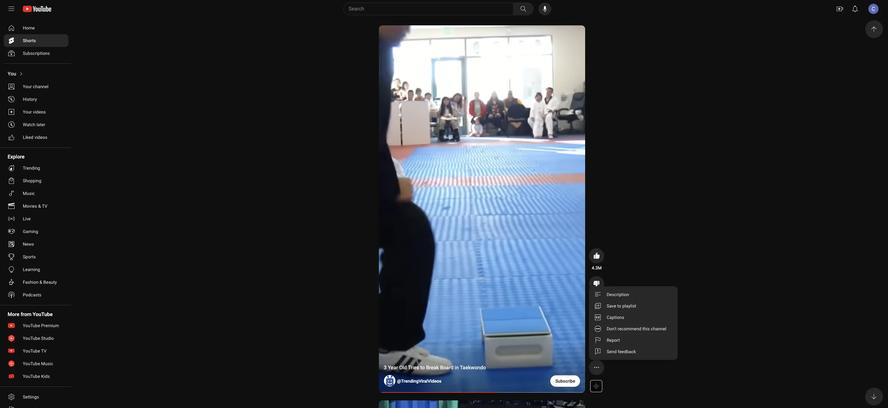 Task type: vqa. For each thing, say whether or not it's contained in the screenshot.
the You Link
yes



Task type: locate. For each thing, give the bounding box(es) containing it.
explore
[[8, 154, 25, 160]]

your for your channel
[[23, 84, 32, 89]]

0 horizontal spatial channel
[[33, 84, 48, 89]]

1 vertical spatial your
[[23, 109, 32, 114]]

channel
[[33, 84, 48, 89], [652, 326, 667, 331]]

report option
[[590, 335, 678, 346]]

3 year old tries to break board in taekwondo
[[384, 365, 486, 371]]

your channel link
[[4, 80, 68, 93], [4, 80, 68, 93]]

watch later link
[[4, 118, 68, 131], [4, 118, 68, 131]]

captions link
[[590, 312, 678, 323]]

home link
[[4, 22, 68, 34], [4, 22, 68, 34]]

movies & tv
[[23, 204, 47, 209]]

history
[[23, 97, 37, 102]]

& left the beauty
[[40, 280, 42, 285]]

send feedback option
[[590, 346, 678, 357]]

0 vertical spatial music
[[23, 191, 35, 196]]

Search text field
[[349, 5, 512, 13]]

this
[[643, 326, 650, 331]]

& for beauty
[[40, 280, 42, 285]]

Dislike text field
[[591, 293, 604, 299]]

1 horizontal spatial to
[[618, 303, 622, 309]]

0 vertical spatial &
[[38, 204, 41, 209]]

channel up history
[[33, 84, 48, 89]]

youtube studio
[[23, 336, 54, 341]]

home
[[23, 25, 35, 30]]

send feedback
[[607, 349, 637, 354]]

from
[[21, 311, 31, 317]]

youtube video player element
[[379, 25, 586, 393]]

1 vertical spatial to
[[421, 365, 425, 371]]

board
[[441, 365, 454, 371]]

subscriptions link
[[4, 47, 68, 60], [4, 47, 68, 60]]

fashion & beauty
[[23, 280, 57, 285]]

tries
[[408, 365, 419, 371]]

movies & tv link
[[4, 200, 68, 212], [4, 200, 68, 212]]

&
[[38, 204, 41, 209], [40, 280, 42, 285]]

youtube left kids
[[23, 374, 40, 379]]

tv
[[42, 204, 47, 209], [41, 348, 47, 354]]

tv right movies
[[42, 204, 47, 209]]

movies
[[23, 204, 37, 209]]

youtube up "youtube tv" on the bottom left of the page
[[23, 336, 40, 341]]

music up kids
[[41, 361, 53, 366]]

trending link
[[4, 162, 68, 174], [4, 162, 68, 174]]

1 vertical spatial channel
[[652, 326, 667, 331]]

3 year old tries to break board in taekwondo main content
[[76, 18, 889, 408]]

youtube
[[33, 311, 53, 317], [23, 323, 40, 328], [23, 336, 40, 341], [23, 348, 40, 354], [23, 361, 40, 366], [23, 374, 40, 379]]

live link
[[4, 212, 68, 225], [4, 212, 68, 225]]

0 vertical spatial tv
[[42, 204, 47, 209]]

0 vertical spatial your
[[23, 84, 32, 89]]

1 vertical spatial tv
[[41, 348, 47, 354]]

shopping link
[[4, 174, 68, 187], [4, 174, 68, 187]]

0 horizontal spatial to
[[421, 365, 425, 371]]

youtube up youtube music
[[23, 348, 40, 354]]

4.3m
[[592, 265, 602, 270]]

dislike
[[591, 293, 604, 298]]

break
[[426, 365, 439, 371]]

subscribe
[[556, 379, 576, 384]]

report
[[607, 338, 621, 343]]

1 vertical spatial music
[[41, 361, 53, 366]]

description option
[[590, 289, 678, 300]]

youtube music link
[[4, 357, 68, 370], [4, 357, 68, 370]]

subscriptions
[[23, 51, 50, 56]]

None search field
[[332, 3, 535, 15]]

to right tries
[[421, 365, 425, 371]]

captions option
[[590, 312, 678, 323]]

tv down studio at left bottom
[[41, 348, 47, 354]]

news
[[23, 242, 34, 247]]

music up movies
[[23, 191, 35, 196]]

gaming
[[23, 229, 38, 234]]

save to playlist option
[[590, 300, 678, 312]]

youtube kids link
[[4, 370, 68, 383], [4, 370, 68, 383]]

gaming link
[[4, 225, 68, 238], [4, 225, 68, 238]]

youtube kids
[[23, 374, 50, 379]]

1 vertical spatial &
[[40, 280, 42, 285]]

settings link
[[4, 391, 68, 403], [4, 391, 68, 403]]

studio
[[41, 336, 54, 341]]

channel inside option
[[652, 326, 667, 331]]

channel right this
[[652, 326, 667, 331]]

liked videos link
[[4, 131, 68, 144], [4, 131, 68, 144]]

list box
[[590, 286, 678, 360]]

learning link
[[4, 263, 68, 276], [4, 263, 68, 276]]

your videos
[[23, 109, 46, 114]]

don't recommend this channel
[[607, 326, 667, 331]]

youtube premium link
[[4, 319, 68, 332], [4, 319, 68, 332]]

1 vertical spatial videos
[[34, 135, 47, 140]]

fashion & beauty link
[[4, 276, 68, 289], [4, 276, 68, 289]]

4.3M text field
[[592, 265, 602, 271]]

youtube tv
[[23, 348, 47, 354]]

subscribe button
[[551, 375, 581, 387]]

beauty
[[43, 280, 57, 285]]

13k
[[593, 321, 601, 326]]

1 horizontal spatial channel
[[652, 326, 667, 331]]

videos
[[33, 109, 46, 114], [34, 135, 47, 140]]

@trendingviralvideos link
[[397, 378, 442, 384]]

shorts link
[[4, 34, 68, 47], [4, 34, 68, 47]]

trending
[[23, 166, 40, 171]]

videos for your videos
[[33, 109, 46, 114]]

list box containing description
[[590, 286, 678, 360]]

Subscribe text field
[[556, 379, 576, 384]]

recommend
[[618, 326, 642, 331]]

to
[[618, 303, 622, 309], [421, 365, 425, 371]]

youtube down "youtube tv" on the bottom left of the page
[[23, 361, 40, 366]]

music
[[23, 191, 35, 196], [41, 361, 53, 366]]

save to playlist
[[607, 303, 637, 309]]

your up watch
[[23, 109, 32, 114]]

& right movies
[[38, 204, 41, 209]]

1 your from the top
[[23, 84, 32, 89]]

videos for liked videos
[[34, 135, 47, 140]]

sports link
[[4, 250, 68, 263], [4, 250, 68, 263]]

0 vertical spatial videos
[[33, 109, 46, 114]]

youtube down more from youtube
[[23, 323, 40, 328]]

youtube premium
[[23, 323, 59, 328]]

your videos link
[[4, 106, 68, 118], [4, 106, 68, 118]]

captions
[[607, 315, 625, 320]]

0 vertical spatial to
[[618, 303, 622, 309]]

to right save
[[618, 303, 622, 309]]

settings
[[23, 394, 39, 400]]

old
[[400, 365, 407, 371]]

youtube tv link
[[4, 345, 68, 357], [4, 345, 68, 357]]

watch later
[[23, 122, 45, 127]]

watch
[[23, 122, 35, 127]]

more
[[8, 311, 19, 317]]

videos down later
[[34, 135, 47, 140]]

videos up later
[[33, 109, 46, 114]]

youtube studio link
[[4, 332, 68, 345], [4, 332, 68, 345]]

description
[[607, 292, 630, 297]]

2 your from the top
[[23, 109, 32, 114]]

youtube for tv
[[23, 348, 40, 354]]

your up history
[[23, 84, 32, 89]]

news link
[[4, 238, 68, 250], [4, 238, 68, 250]]

don't
[[607, 326, 617, 331]]

music link
[[4, 187, 68, 200], [4, 187, 68, 200]]

history link
[[4, 93, 68, 106], [4, 93, 68, 106]]

your
[[23, 84, 32, 89], [23, 109, 32, 114]]

podcasts link
[[4, 289, 68, 301], [4, 289, 68, 301]]



Task type: describe. For each thing, give the bounding box(es) containing it.
send feedback link
[[590, 346, 678, 357]]

youtube up youtube premium
[[33, 311, 53, 317]]

later
[[36, 122, 45, 127]]

liked
[[23, 135, 33, 140]]

youtube for premium
[[23, 323, 40, 328]]

you
[[8, 71, 16, 77]]

1 horizontal spatial music
[[41, 361, 53, 366]]

kids
[[41, 374, 50, 379]]

feedback
[[618, 349, 637, 354]]

fashion
[[23, 280, 38, 285]]

3
[[384, 365, 387, 371]]

youtube for studio
[[23, 336, 40, 341]]

premium
[[41, 323, 59, 328]]

year
[[388, 365, 398, 371]]

to inside main content
[[421, 365, 425, 371]]

save
[[607, 303, 617, 309]]

more from youtube
[[8, 311, 53, 317]]

youtube for music
[[23, 361, 40, 366]]

taekwondo
[[460, 365, 486, 371]]

share
[[592, 349, 603, 354]]

to inside option
[[618, 303, 622, 309]]

13K text field
[[593, 321, 601, 327]]

sports
[[23, 254, 36, 259]]

youtube music
[[23, 361, 53, 366]]

in
[[455, 365, 459, 371]]

shopping
[[23, 178, 41, 183]]

playlist
[[623, 303, 637, 309]]

liked videos
[[23, 135, 47, 140]]

podcasts
[[23, 292, 41, 297]]

don't recommend this channel option
[[590, 323, 678, 335]]

& for tv
[[38, 204, 41, 209]]

Share text field
[[592, 348, 603, 355]]

your channel
[[23, 84, 48, 89]]

@trendingviralvideos
[[397, 379, 442, 384]]

your for your videos
[[23, 109, 32, 114]]

send
[[607, 349, 617, 354]]

live
[[23, 216, 31, 221]]

avatar image image
[[869, 4, 879, 14]]

shorts
[[23, 38, 36, 43]]

0 horizontal spatial music
[[23, 191, 35, 196]]

youtube for kids
[[23, 374, 40, 379]]

learning
[[23, 267, 40, 272]]

0 vertical spatial channel
[[33, 84, 48, 89]]



